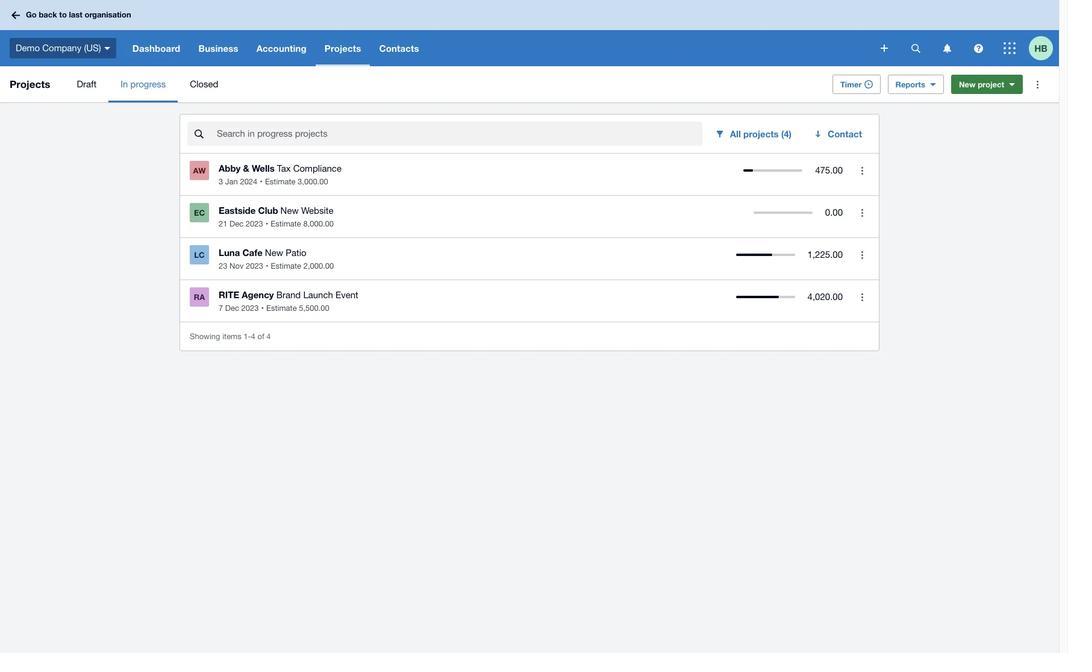 Task type: locate. For each thing, give the bounding box(es) containing it.
projects
[[325, 43, 361, 54], [10, 78, 50, 90]]

eastside club new website 21 dec 2023 • estimate 8,000.00
[[219, 205, 334, 228]]

showing items 1-4 of 4
[[190, 332, 271, 341]]

2023 for cafe
[[246, 261, 263, 271]]

estimate
[[265, 177, 296, 186], [271, 219, 301, 228], [271, 261, 301, 271], [266, 304, 297, 313]]

new inside luna cafe new patio 23 nov 2023 • estimate 2,000.00
[[265, 248, 283, 258]]

ra
[[194, 292, 205, 302]]

accounting
[[256, 43, 307, 54]]

contacts
[[379, 43, 419, 54]]

svg image
[[1004, 42, 1016, 54], [911, 44, 920, 53], [943, 44, 951, 53], [974, 44, 983, 53], [881, 45, 888, 52], [104, 47, 110, 50]]

estimate down brand at the top
[[266, 304, 297, 313]]

•
[[260, 177, 263, 186], [266, 219, 268, 228], [266, 261, 268, 271], [261, 304, 264, 313]]

luna
[[219, 247, 240, 258]]

new right club
[[281, 205, 299, 216]]

launch
[[303, 290, 333, 300]]

4 right of
[[267, 332, 271, 341]]

new inside eastside club new website 21 dec 2023 • estimate 8,000.00
[[281, 205, 299, 216]]

navigation
[[123, 30, 872, 66]]

0 vertical spatial dec
[[230, 219, 244, 228]]

navigation containing dashboard
[[123, 30, 872, 66]]

eastside
[[219, 205, 256, 216]]

2023 for club
[[246, 219, 263, 228]]

• inside eastside club new website 21 dec 2023 • estimate 8,000.00
[[266, 219, 268, 228]]

draft
[[77, 79, 97, 89]]

2 vertical spatial new
[[265, 248, 283, 258]]

1 vertical spatial more options image
[[850, 158, 874, 183]]

1 horizontal spatial projects
[[325, 43, 361, 54]]

2023 down club
[[246, 219, 263, 228]]

demo
[[16, 43, 40, 53]]

new for eastside club
[[281, 205, 299, 216]]

event
[[336, 290, 358, 300]]

club
[[258, 205, 278, 216]]

estimate down patio
[[271, 261, 301, 271]]

of
[[258, 332, 264, 341]]

4 left of
[[251, 332, 255, 341]]

dec inside rite agency brand launch event 7 dec 2023 • estimate 5,500.00
[[225, 304, 239, 313]]

0 vertical spatial new
[[959, 80, 976, 89]]

lc
[[194, 250, 205, 260]]

2023 down agency
[[241, 304, 259, 313]]

• inside luna cafe new patio 23 nov 2023 • estimate 2,000.00
[[266, 261, 268, 271]]

1-
[[244, 332, 251, 341]]

• down club
[[266, 219, 268, 228]]

4,020.00
[[808, 292, 843, 302]]

1 more options image from the top
[[850, 243, 874, 267]]

reports
[[896, 80, 925, 89]]

closed link
[[178, 66, 230, 102]]

(us)
[[84, 43, 101, 53]]

dec right 7
[[225, 304, 239, 313]]

0 horizontal spatial 4
[[251, 332, 255, 341]]

475.00
[[815, 165, 843, 175]]

2 vertical spatial more options image
[[850, 201, 874, 225]]

items
[[222, 332, 241, 341]]

1 vertical spatial new
[[281, 205, 299, 216]]

draft link
[[65, 66, 109, 102]]

1 vertical spatial projects
[[10, 78, 50, 90]]

1 vertical spatial more options image
[[850, 285, 874, 309]]

business
[[198, 43, 238, 54]]

estimate down club
[[271, 219, 301, 228]]

svg image
[[11, 11, 20, 19]]

5,500.00
[[299, 304, 329, 313]]

2 4 from the left
[[267, 332, 271, 341]]

jan
[[225, 177, 238, 186]]

0 vertical spatial 2023
[[246, 219, 263, 228]]

new inside popup button
[[959, 80, 976, 89]]

• right 2024 on the left top of page
[[260, 177, 263, 186]]

dec
[[230, 219, 244, 228], [225, 304, 239, 313]]

compliance
[[293, 163, 342, 174]]

0 vertical spatial more options image
[[850, 243, 874, 267]]

more options image
[[1026, 72, 1050, 96], [850, 158, 874, 183], [850, 201, 874, 225]]

1 4 from the left
[[251, 332, 255, 341]]

more options image for wells
[[850, 158, 874, 183]]

2023
[[246, 219, 263, 228], [246, 261, 263, 271], [241, 304, 259, 313]]

more options image right the 0.00 in the top of the page
[[850, 201, 874, 225]]

new left project
[[959, 80, 976, 89]]

new right cafe
[[265, 248, 283, 258]]

showing
[[190, 332, 220, 341]]

8,000.00
[[303, 219, 334, 228]]

timer button
[[833, 75, 881, 94]]

projects left contacts
[[325, 43, 361, 54]]

more options image right 1,225.00
[[850, 243, 874, 267]]

progress
[[130, 79, 166, 89]]

more options image
[[850, 243, 874, 267], [850, 285, 874, 309]]

go back to last organisation
[[26, 10, 131, 19]]

more options image right '4,020.00'
[[850, 285, 874, 309]]

all projects (4) button
[[707, 122, 801, 146]]

2023 inside luna cafe new patio 23 nov 2023 • estimate 2,000.00
[[246, 261, 263, 271]]

• down agency
[[261, 304, 264, 313]]

estimate inside eastside club new website 21 dec 2023 • estimate 8,000.00
[[271, 219, 301, 228]]

21
[[219, 219, 227, 228]]

23
[[219, 261, 227, 271]]

0 vertical spatial projects
[[325, 43, 361, 54]]

1 vertical spatial dec
[[225, 304, 239, 313]]

svg image inside demo company (us) popup button
[[104, 47, 110, 50]]

3
[[219, 177, 223, 186]]

last
[[69, 10, 82, 19]]

go
[[26, 10, 37, 19]]

2023 inside eastside club new website 21 dec 2023 • estimate 8,000.00
[[246, 219, 263, 228]]

4
[[251, 332, 255, 341], [267, 332, 271, 341]]

2024
[[240, 177, 257, 186]]

all projects (4)
[[730, 128, 792, 139]]

2 more options image from the top
[[850, 285, 874, 309]]

• up agency
[[266, 261, 268, 271]]

more options image down hb
[[1026, 72, 1050, 96]]

all
[[730, 128, 741, 139]]

estimate inside luna cafe new patio 23 nov 2023 • estimate 2,000.00
[[271, 261, 301, 271]]

dec right 21
[[230, 219, 244, 228]]

1 horizontal spatial 4
[[267, 332, 271, 341]]

estimate down tax in the top left of the page
[[265, 177, 296, 186]]

contact button
[[806, 122, 872, 146]]

rite
[[219, 289, 239, 300]]

dashboard link
[[123, 30, 189, 66]]

(4)
[[781, 128, 792, 139]]

new project
[[959, 80, 1004, 89]]

more options image right "475.00"
[[850, 158, 874, 183]]

more options image for cafe
[[850, 243, 874, 267]]

2 vertical spatial 2023
[[241, 304, 259, 313]]

new
[[959, 80, 976, 89], [281, 205, 299, 216], [265, 248, 283, 258]]

2023 down cafe
[[246, 261, 263, 271]]

1 vertical spatial 2023
[[246, 261, 263, 271]]

banner
[[0, 0, 1059, 66]]

hb button
[[1029, 30, 1059, 66]]

projects down demo
[[10, 78, 50, 90]]



Task type: vqa. For each thing, say whether or not it's contained in the screenshot.


Task type: describe. For each thing, give the bounding box(es) containing it.
contact
[[828, 128, 862, 139]]

in
[[121, 79, 128, 89]]

timer
[[840, 80, 862, 89]]

dec inside eastside club new website 21 dec 2023 • estimate 8,000.00
[[230, 219, 244, 228]]

tax
[[277, 163, 291, 174]]

abby
[[219, 163, 241, 174]]

estimate inside abby & wells tax compliance 3 jan 2024 • estimate 3,000.00
[[265, 177, 296, 186]]

company
[[42, 43, 81, 53]]

0 vertical spatial more options image
[[1026, 72, 1050, 96]]

projects
[[744, 128, 779, 139]]

2,000.00
[[303, 261, 334, 271]]

wells
[[252, 163, 275, 174]]

new for luna cafe
[[265, 248, 283, 258]]

rite agency brand launch event 7 dec 2023 • estimate 5,500.00
[[219, 289, 358, 313]]

more options image for agency
[[850, 285, 874, 309]]

back
[[39, 10, 57, 19]]

• inside rite agency brand launch event 7 dec 2023 • estimate 5,500.00
[[261, 304, 264, 313]]

1,225.00
[[808, 249, 843, 260]]

website
[[301, 205, 334, 216]]

to
[[59, 10, 67, 19]]

hb
[[1035, 42, 1048, 53]]

2023 inside rite agency brand launch event 7 dec 2023 • estimate 5,500.00
[[241, 304, 259, 313]]

patio
[[286, 248, 306, 258]]

in progress
[[121, 79, 166, 89]]

nov
[[230, 261, 244, 271]]

demo company (us)
[[16, 43, 101, 53]]

more options image for new
[[850, 201, 874, 225]]

&
[[243, 163, 249, 174]]

Search in progress projects search field
[[216, 122, 702, 145]]

new project button
[[951, 75, 1023, 94]]

agency
[[242, 289, 274, 300]]

organisation
[[85, 10, 131, 19]]

business button
[[189, 30, 247, 66]]

contacts button
[[370, 30, 428, 66]]

• inside abby & wells tax compliance 3 jan 2024 • estimate 3,000.00
[[260, 177, 263, 186]]

reports button
[[888, 75, 944, 94]]

project
[[978, 80, 1004, 89]]

aw
[[193, 166, 206, 175]]

dashboard
[[132, 43, 180, 54]]

brand
[[276, 290, 301, 300]]

luna cafe new patio 23 nov 2023 • estimate 2,000.00
[[219, 247, 334, 271]]

projects inside dropdown button
[[325, 43, 361, 54]]

cafe
[[242, 247, 263, 258]]

3,000.00
[[298, 177, 328, 186]]

go back to last organisation link
[[7, 4, 138, 26]]

demo company (us) button
[[0, 30, 123, 66]]

0 horizontal spatial projects
[[10, 78, 50, 90]]

7
[[219, 304, 223, 313]]

closed
[[190, 79, 218, 89]]

abby & wells tax compliance 3 jan 2024 • estimate 3,000.00
[[219, 163, 342, 186]]

projects button
[[316, 30, 370, 66]]

estimate inside rite agency brand launch event 7 dec 2023 • estimate 5,500.00
[[266, 304, 297, 313]]

ec
[[194, 208, 205, 218]]

in progress link
[[109, 66, 178, 102]]

banner containing hb
[[0, 0, 1059, 66]]

0.00
[[825, 207, 843, 218]]

accounting button
[[247, 30, 316, 66]]



